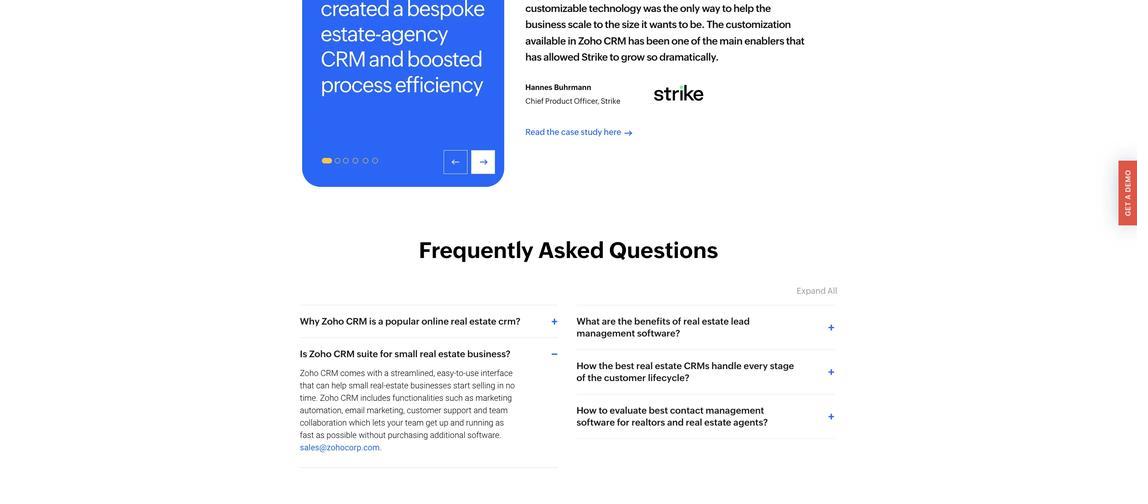 Task type: vqa. For each thing, say whether or not it's contained in the screenshot.
Improvement in lead conversion rates
no



Task type: locate. For each thing, give the bounding box(es) containing it.
customer inside how the best real estate crms handle every stage of the customer lifecycle?
[[604, 372, 646, 383]]

team
[[489, 405, 508, 415], [405, 418, 424, 428]]

2 horizontal spatial as
[[495, 418, 504, 428]]

real down "contact"
[[686, 417, 702, 428]]

real up lifecycle?
[[636, 360, 653, 371]]

as down start
[[465, 393, 474, 403]]

lets
[[372, 418, 385, 428]]

management inside what are the benefits of real estate lead management software?
[[577, 328, 635, 338]]

0 vertical spatial as
[[465, 393, 474, 403]]

frequently
[[419, 237, 534, 263]]

best up evaluate
[[615, 360, 634, 371]]

0 horizontal spatial best
[[615, 360, 634, 371]]

crm left 'is'
[[346, 316, 367, 327]]

for
[[380, 349, 393, 359], [617, 417, 630, 428]]

0 horizontal spatial a
[[378, 316, 383, 327]]

a right with
[[384, 368, 389, 378]]

lead
[[731, 316, 750, 327]]

to-
[[456, 368, 466, 378]]

sales@zohocorp.com.
[[300, 443, 382, 452]]

crm up can
[[321, 368, 338, 378]]

estate left agents? at the right bottom
[[704, 417, 731, 428]]

and inside how to evaluate best contact management software for realtors and real estate agents?
[[667, 417, 684, 428]]

software?
[[637, 328, 680, 338]]

1 vertical spatial how
[[577, 405, 597, 416]]

2 horizontal spatial and
[[667, 417, 684, 428]]

popular
[[385, 316, 420, 327]]

1 vertical spatial for
[[617, 417, 630, 428]]

how
[[577, 360, 597, 371], [577, 405, 597, 416]]

real right benefits
[[683, 316, 700, 327]]

+ for what are the benefits of real estate lead management software?
[[828, 321, 835, 334]]

marketing,
[[367, 405, 405, 415]]

online
[[422, 316, 449, 327]]

crms
[[684, 360, 710, 371]]

1 vertical spatial of
[[577, 372, 586, 383]]

crm
[[346, 316, 367, 327], [334, 349, 355, 359], [321, 368, 338, 378], [341, 393, 358, 403]]

real right the online
[[451, 316, 467, 327]]

0 vertical spatial customer
[[604, 372, 646, 383]]

1 horizontal spatial customer
[[604, 372, 646, 383]]

customer down functionalities
[[407, 405, 441, 415]]

0 horizontal spatial as
[[316, 430, 325, 440]]

best up realtors
[[649, 405, 668, 416]]

and
[[474, 405, 487, 415], [667, 417, 684, 428], [450, 418, 464, 428]]

management inside how to evaluate best contact management software for realtors and real estate agents?
[[706, 405, 764, 416]]

0 horizontal spatial small
[[349, 381, 368, 390]]

1 vertical spatial small
[[349, 381, 368, 390]]

1 vertical spatial a
[[384, 368, 389, 378]]

customer
[[604, 372, 646, 383], [407, 405, 441, 415]]

stage
[[770, 360, 794, 371]]

management
[[577, 328, 635, 338], [706, 405, 764, 416]]

how inside how the best real estate crms handle every stage of the customer lifecycle?
[[577, 360, 597, 371]]

1 horizontal spatial of
[[672, 316, 681, 327]]

as up software.
[[495, 418, 504, 428]]

for down evaluate
[[617, 417, 630, 428]]

collaboration
[[300, 418, 347, 428]]

purchasing
[[388, 430, 428, 440]]

estate inside how the best real estate crms handle every stage of the customer lifecycle?
[[655, 360, 682, 371]]

which
[[349, 418, 370, 428]]

read
[[525, 127, 545, 137]]

real inside what are the benefits of real estate lead management software?
[[683, 316, 700, 327]]

study
[[581, 127, 602, 137]]

1 horizontal spatial management
[[706, 405, 764, 416]]

0 vertical spatial management
[[577, 328, 635, 338]]

1 horizontal spatial best
[[649, 405, 668, 416]]

small up streamlined,
[[395, 349, 418, 359]]

get a demo
[[1124, 170, 1132, 216]]

1 vertical spatial as
[[495, 418, 504, 428]]

running
[[466, 418, 493, 428]]

estate
[[469, 316, 496, 327], [702, 316, 729, 327], [438, 349, 465, 359], [655, 360, 682, 371], [386, 381, 408, 390], [704, 417, 731, 428]]

the inside what are the benefits of real estate lead management software?
[[618, 316, 632, 327]]

contact
[[670, 405, 704, 416]]

+
[[551, 315, 558, 328], [828, 321, 835, 334], [828, 366, 835, 378], [828, 410, 835, 423]]

realtors
[[632, 417, 665, 428]]

small
[[395, 349, 418, 359], [349, 381, 368, 390]]

agents?
[[733, 417, 768, 428]]

a
[[1124, 194, 1132, 199]]

1 vertical spatial team
[[405, 418, 424, 428]]

0 horizontal spatial for
[[380, 349, 393, 359]]

case
[[561, 127, 579, 137]]

asked
[[538, 237, 604, 263]]

small down comes
[[349, 381, 368, 390]]

as down collaboration
[[316, 430, 325, 440]]

1 horizontal spatial for
[[617, 417, 630, 428]]

0 horizontal spatial of
[[577, 372, 586, 383]]

team up purchasing
[[405, 418, 424, 428]]

1 vertical spatial management
[[706, 405, 764, 416]]

zoho down can
[[320, 393, 339, 403]]

expand
[[797, 286, 826, 296]]

1 how from the top
[[577, 360, 597, 371]]

0 horizontal spatial team
[[405, 418, 424, 428]]

1 horizontal spatial team
[[489, 405, 508, 415]]

best inside how the best real estate crms handle every stage of the customer lifecycle?
[[615, 360, 634, 371]]

sales@zohocorp.com. link
[[300, 443, 382, 452]]

fast
[[300, 430, 314, 440]]

0 vertical spatial best
[[615, 360, 634, 371]]

zoho
[[322, 316, 344, 327], [309, 349, 332, 359], [300, 368, 319, 378], [320, 393, 339, 403]]

the
[[547, 127, 559, 137], [618, 316, 632, 327], [599, 360, 613, 371], [588, 372, 602, 383]]

2 how from the top
[[577, 405, 597, 416]]

a
[[378, 316, 383, 327], [384, 368, 389, 378]]

and up running
[[474, 405, 487, 415]]

0 vertical spatial team
[[489, 405, 508, 415]]

0 vertical spatial a
[[378, 316, 383, 327]]

a inside zoho crm comes with a streamlined, easy-to-use interface that can help small real-estate businesses start selling in no time. zoho crm includes functionalities such as marketing automation, email marketing, customer support and team collaboration which lets your team get up and running as fast as possible without purchasing additional software. sales@zohocorp.com.
[[384, 368, 389, 378]]

strike
[[601, 97, 620, 106]]

and down support
[[450, 418, 464, 428]]

is
[[300, 349, 307, 359]]

estate up lifecycle?
[[655, 360, 682, 371]]

business?
[[467, 349, 511, 359]]

a right 'is'
[[378, 316, 383, 327]]

and down "contact"
[[667, 417, 684, 428]]

real
[[451, 316, 467, 327], [683, 316, 700, 327], [420, 349, 436, 359], [636, 360, 653, 371], [686, 417, 702, 428]]

how right −
[[577, 360, 597, 371]]

marketing
[[476, 393, 512, 403]]

how up software
[[577, 405, 597, 416]]

how inside how to evaluate best contact management software for realtors and real estate agents?
[[577, 405, 597, 416]]

a for streamlined,
[[384, 368, 389, 378]]

0 horizontal spatial customer
[[407, 405, 441, 415]]

1 horizontal spatial and
[[474, 405, 487, 415]]

streamlined,
[[391, 368, 435, 378]]

possible
[[327, 430, 357, 440]]

how the best real estate crms handle every stage of the customer lifecycle?
[[577, 360, 794, 383]]

for right suite
[[380, 349, 393, 359]]

estate inside what are the benefits of real estate lead management software?
[[702, 316, 729, 327]]

1 horizontal spatial small
[[395, 349, 418, 359]]

team down marketing
[[489, 405, 508, 415]]

questions
[[609, 237, 718, 263]]

estate down streamlined,
[[386, 381, 408, 390]]

of
[[672, 316, 681, 327], [577, 372, 586, 383]]

start
[[453, 381, 470, 390]]

1 horizontal spatial a
[[384, 368, 389, 378]]

zoho up "that"
[[300, 368, 319, 378]]

0 vertical spatial of
[[672, 316, 681, 327]]

chief product officer, strike
[[525, 97, 620, 106]]

functionalities
[[393, 393, 443, 403]]

is zoho crm suite for small real estate business?
[[300, 349, 511, 359]]

best inside how to evaluate best contact management software for realtors and real estate agents?
[[649, 405, 668, 416]]

evaluate
[[610, 405, 647, 416]]

management down are
[[577, 328, 635, 338]]

0 vertical spatial how
[[577, 360, 597, 371]]

1 vertical spatial customer
[[407, 405, 441, 415]]

zoho right "why"
[[322, 316, 344, 327]]

estate left lead
[[702, 316, 729, 327]]

as
[[465, 393, 474, 403], [495, 418, 504, 428], [316, 430, 325, 440]]

customer up evaluate
[[604, 372, 646, 383]]

management up agents? at the right bottom
[[706, 405, 764, 416]]

software
[[577, 417, 615, 428]]

here
[[604, 127, 621, 137]]

1 vertical spatial best
[[649, 405, 668, 416]]

0 horizontal spatial management
[[577, 328, 635, 338]]



Task type: describe. For each thing, give the bounding box(es) containing it.
1 horizontal spatial as
[[465, 393, 474, 403]]

product
[[545, 97, 572, 106]]

read the case study here link
[[525, 107, 810, 137]]

why zoho crm is a popular online real estate crm?
[[300, 316, 520, 327]]

support
[[443, 405, 472, 415]]

crm up comes
[[334, 349, 355, 359]]

time.
[[300, 393, 318, 403]]

that
[[300, 381, 314, 390]]

hannes buhrmann
[[525, 83, 591, 92]]

estate up easy-
[[438, 349, 465, 359]]

every
[[744, 360, 768, 371]]

zoho right is
[[309, 349, 332, 359]]

includes
[[360, 393, 391, 403]]

is
[[369, 316, 376, 327]]

customer inside zoho crm comes with a streamlined, easy-to-use interface that can help small real-estate businesses start selling in no time. zoho crm includes functionalities such as marketing automation, email marketing, customer support and team collaboration which lets your team get up and running as fast as possible without purchasing additional software. sales@zohocorp.com.
[[407, 405, 441, 415]]

a for popular
[[378, 316, 383, 327]]

of inside how the best real estate crms handle every stage of the customer lifecycle?
[[577, 372, 586, 383]]

zoho crm comes with a streamlined, easy-to-use interface that can help small real-estate businesses start selling in no time. zoho crm includes functionalities such as marketing automation, email marketing, customer support and team collaboration which lets your team get up and running as fast as possible without purchasing additional software. sales@zohocorp.com.
[[300, 368, 515, 452]]

of inside what are the benefits of real estate lead management software?
[[672, 316, 681, 327]]

real up streamlined,
[[420, 349, 436, 359]]

get
[[426, 418, 437, 428]]

why
[[300, 316, 320, 327]]

selling
[[472, 381, 495, 390]]

crm?
[[498, 316, 520, 327]]

real-
[[370, 381, 386, 390]]

0 vertical spatial for
[[380, 349, 393, 359]]

help
[[331, 381, 347, 390]]

suite
[[357, 349, 378, 359]]

email
[[345, 405, 365, 415]]

+ for why zoho crm is a popular online real estate crm?
[[551, 315, 558, 328]]

businesses
[[410, 381, 451, 390]]

crm up 'email'
[[341, 393, 358, 403]]

+ for how to evaluate best contact management software for realtors and real estate agents?
[[828, 410, 835, 423]]

how to evaluate best contact management software for realtors and real estate agents?
[[577, 405, 768, 428]]

read the case study here
[[525, 127, 621, 137]]

estate inside zoho crm comes with a streamlined, easy-to-use interface that can help small real-estate businesses start selling in no time. zoho crm includes functionalities such as marketing automation, email marketing, customer support and team collaboration which lets your team get up and running as fast as possible without purchasing additional software. sales@zohocorp.com.
[[386, 381, 408, 390]]

frequently asked questions
[[419, 237, 718, 263]]

handle
[[712, 360, 742, 371]]

automation,
[[300, 405, 343, 415]]

hannes
[[525, 83, 552, 92]]

easy-
[[437, 368, 456, 378]]

officer,
[[574, 97, 599, 106]]

no
[[506, 381, 515, 390]]

all
[[827, 286, 837, 296]]

in
[[497, 381, 504, 390]]

use
[[466, 368, 479, 378]]

what are the benefits of real estate lead management software?
[[577, 316, 750, 338]]

chief
[[525, 97, 544, 106]]

expand all link
[[797, 286, 837, 296]]

comes
[[340, 368, 365, 378]]

0 vertical spatial small
[[395, 349, 418, 359]]

for inside how to evaluate best contact management software for realtors and real estate agents?
[[617, 417, 630, 428]]

without
[[359, 430, 386, 440]]

0 horizontal spatial and
[[450, 418, 464, 428]]

lifecycle?
[[648, 372, 690, 383]]

expand all
[[797, 286, 837, 296]]

to
[[599, 405, 608, 416]]

with
[[367, 368, 382, 378]]

such
[[445, 393, 463, 403]]

real inside how the best real estate crms handle every stage of the customer lifecycle?
[[636, 360, 653, 371]]

get a demo link
[[1119, 160, 1137, 225]]

your
[[387, 418, 403, 428]]

software.
[[467, 430, 501, 440]]

small inside zoho crm comes with a streamlined, easy-to-use interface that can help small real-estate businesses start selling in no time. zoho crm includes functionalities such as marketing automation, email marketing, customer support and team collaboration which lets your team get up and running as fast as possible without purchasing additional software. sales@zohocorp.com.
[[349, 381, 368, 390]]

estate left crm?
[[469, 316, 496, 327]]

−
[[551, 348, 558, 360]]

interface
[[481, 368, 513, 378]]

what
[[577, 316, 600, 327]]

how for how the best real estate crms handle every stage of the customer lifecycle?
[[577, 360, 597, 371]]

up
[[439, 418, 448, 428]]

demo
[[1124, 170, 1132, 192]]

additional
[[430, 430, 465, 440]]

estate inside how to evaluate best contact management software for realtors and real estate agents?
[[704, 417, 731, 428]]

get
[[1124, 201, 1132, 216]]

are
[[602, 316, 616, 327]]

real inside how to evaluate best contact management software for realtors and real estate agents?
[[686, 417, 702, 428]]

can
[[316, 381, 329, 390]]

benefits
[[634, 316, 670, 327]]

how for how to evaluate best contact management software for realtors and real estate agents?
[[577, 405, 597, 416]]

buhrmann
[[554, 83, 591, 92]]

+ for how the best real estate crms handle every stage of the customer lifecycle?
[[828, 366, 835, 378]]

2 vertical spatial as
[[316, 430, 325, 440]]



